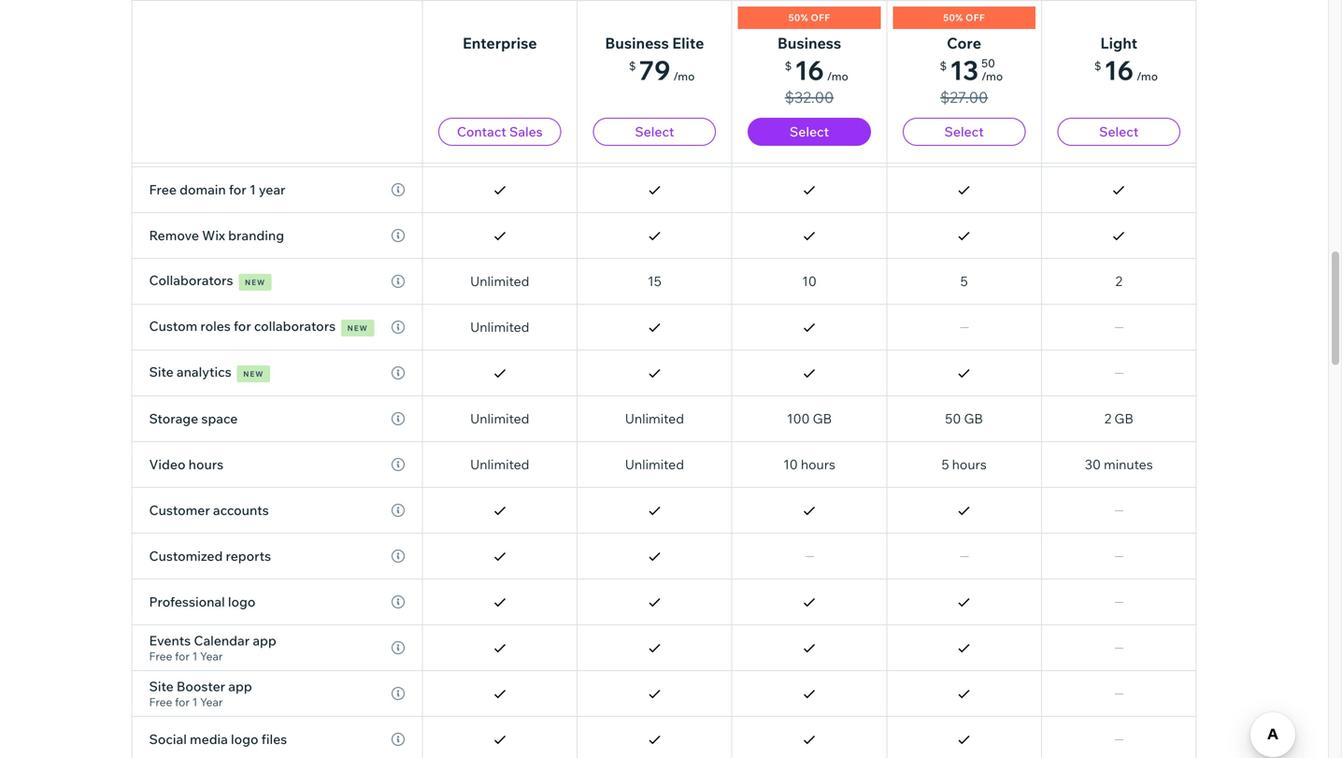 Task type: describe. For each thing, give the bounding box(es) containing it.
roles
[[200, 318, 231, 334]]

2 for 2
[[1116, 273, 1123, 289]]

50% off for 13
[[944, 12, 985, 23]]

sales
[[510, 123, 543, 140]]

custom roles for collaborators
[[149, 318, 336, 334]]

1 select button from the left
[[593, 118, 716, 146]]

customized
[[149, 548, 223, 564]]

/mo inside $ 79 /mo
[[673, 69, 695, 83]]

professional logo
[[149, 594, 256, 610]]

new for collaborators
[[245, 278, 266, 287]]

domain
[[180, 181, 226, 198]]

space
[[201, 410, 238, 427]]

select for third select button from right
[[790, 123, 829, 140]]

hours for 5 hours
[[952, 456, 987, 473]]

select for fourth select button from the right
[[635, 123, 675, 140]]

accounts
[[213, 502, 269, 518]]

$ 16 /mo
[[1095, 54, 1158, 86]]

site booster app free for 1 year
[[149, 678, 252, 709]]

wix
[[202, 227, 225, 244]]

year for booster
[[200, 695, 223, 709]]

79
[[639, 54, 671, 86]]

$32.00
[[785, 88, 834, 107]]

10 for 10
[[802, 273, 817, 289]]

minutes
[[1104, 456, 1153, 473]]

2 for 2 gb
[[1105, 410, 1112, 427]]

year
[[259, 181, 286, 198]]

50 inside 'core $ 13 50 /mo $27.00'
[[982, 56, 995, 70]]

remove
[[149, 227, 199, 244]]

/mo inside business $ 16 /mo $32.00
[[827, 69, 849, 83]]

elite
[[673, 34, 704, 52]]

10 for 10 hours
[[784, 456, 798, 473]]

free domain for 1 year
[[149, 181, 286, 198]]

1 vertical spatial logo
[[231, 731, 259, 748]]

business for business $ 16 /mo $32.00
[[778, 34, 842, 52]]

new for custom roles for collaborators
[[347, 323, 368, 333]]

off for 13
[[966, 12, 985, 23]]

collaborators
[[149, 272, 233, 288]]

analytics
[[177, 364, 232, 380]]

0 vertical spatial logo
[[228, 594, 256, 610]]

year for calendar
[[200, 649, 223, 663]]

/mo inside 'core $ 13 50 /mo $27.00'
[[982, 69, 1003, 83]]

1 free from the top
[[149, 181, 177, 198]]

$27.00
[[941, 88, 988, 107]]

16 inside business $ 16 /mo $32.00
[[795, 54, 824, 86]]

$ inside business $ 16 /mo $32.00
[[785, 59, 792, 73]]

for left the year
[[229, 181, 247, 198]]

for right roles
[[234, 318, 251, 334]]

events calendar app free for 1 year
[[149, 633, 277, 663]]

app for events calendar app
[[253, 633, 277, 649]]

2 select button from the left
[[748, 118, 871, 146]]

select for 4th select button from left
[[1100, 123, 1139, 140]]

business $ 16 /mo $32.00
[[778, 34, 849, 107]]

100
[[787, 410, 810, 427]]

$ inside $ 79 /mo
[[629, 59, 636, 73]]

customized reports
[[149, 548, 271, 564]]

$ inside 'core $ 13 50 /mo $27.00'
[[940, 59, 947, 73]]

branding
[[228, 227, 284, 244]]

/mo inside '$ 16 /mo'
[[1137, 69, 1158, 83]]

site for site analytics
[[149, 364, 174, 380]]

customer
[[149, 502, 210, 518]]

core $ 13 50 /mo $27.00
[[940, 34, 1003, 107]]



Task type: locate. For each thing, give the bounding box(es) containing it.
3 /mo from the left
[[982, 69, 1003, 83]]

2 year from the top
[[200, 695, 223, 709]]

year inside site booster app free for 1 year
[[200, 695, 223, 709]]

app inside the events calendar app free for 1 year
[[253, 633, 277, 649]]

50% off up core
[[944, 12, 985, 23]]

business for business elite
[[605, 34, 669, 52]]

enterprise
[[463, 34, 537, 52]]

app inside site booster app free for 1 year
[[228, 678, 252, 695]]

for down the booster
[[175, 695, 190, 709]]

50
[[982, 56, 995, 70], [946, 410, 961, 427]]

off up core
[[966, 12, 985, 23]]

$ up $32.00
[[785, 59, 792, 73]]

2 gb
[[1105, 410, 1134, 427]]

$ left "13"
[[940, 59, 947, 73]]

1 vertical spatial site
[[149, 678, 174, 695]]

3 free from the top
[[149, 695, 172, 709]]

site analytics
[[149, 364, 232, 380]]

0 horizontal spatial off
[[811, 12, 831, 23]]

site inside site booster app free for 1 year
[[149, 678, 174, 695]]

4 select button from the left
[[1058, 118, 1181, 146]]

business inside business $ 16 /mo $32.00
[[778, 34, 842, 52]]

gb for 2 gb
[[1115, 410, 1134, 427]]

for down the events
[[175, 649, 190, 663]]

remove wix branding
[[149, 227, 284, 244]]

0 vertical spatial 10
[[802, 273, 817, 289]]

hours down 100 gb
[[801, 456, 836, 473]]

light
[[1101, 34, 1138, 52]]

0 vertical spatial 2
[[1116, 273, 1123, 289]]

3 hours from the left
[[952, 456, 987, 473]]

1 vertical spatial free
[[149, 649, 172, 663]]

1 $ from the left
[[629, 59, 636, 73]]

5 hours
[[942, 456, 987, 473]]

1
[[249, 181, 256, 198], [192, 649, 198, 663], [192, 695, 198, 709]]

$ 79 /mo
[[629, 54, 695, 86]]

16 up $32.00
[[795, 54, 824, 86]]

0 horizontal spatial 10
[[784, 456, 798, 473]]

select button down '$ 16 /mo'
[[1058, 118, 1181, 146]]

1 inside the events calendar app free for 1 year
[[192, 649, 198, 663]]

1 up the booster
[[192, 649, 198, 663]]

social media logo files
[[149, 731, 287, 748]]

2 select from the left
[[790, 123, 829, 140]]

3 select button from the left
[[903, 118, 1026, 146]]

free inside the events calendar app free for 1 year
[[149, 649, 172, 663]]

site left analytics
[[149, 364, 174, 380]]

5 for 5 hours
[[942, 456, 949, 473]]

1 /mo from the left
[[673, 69, 695, 83]]

events
[[149, 633, 191, 649]]

select button down $32.00
[[748, 118, 871, 146]]

calendar
[[194, 633, 250, 649]]

1 vertical spatial new
[[347, 323, 368, 333]]

custom
[[149, 318, 197, 334]]

logo up the calendar
[[228, 594, 256, 610]]

new up custom roles for collaborators
[[245, 278, 266, 287]]

/mo up $32.00
[[827, 69, 849, 83]]

logo
[[228, 594, 256, 610], [231, 731, 259, 748]]

1 50% from the left
[[789, 12, 809, 23]]

0 horizontal spatial 50
[[946, 410, 961, 427]]

app right the booster
[[228, 678, 252, 695]]

1 select from the left
[[635, 123, 675, 140]]

1 business from the left
[[605, 34, 669, 52]]

year
[[200, 649, 223, 663], [200, 695, 223, 709]]

storage space
[[149, 410, 238, 427]]

1 vertical spatial app
[[228, 678, 252, 695]]

customer accounts
[[149, 502, 269, 518]]

new for site analytics
[[243, 369, 264, 379]]

free for events calendar app
[[149, 649, 172, 663]]

1 vertical spatial 1
[[192, 649, 198, 663]]

50 right "13"
[[982, 56, 995, 70]]

0 horizontal spatial app
[[228, 678, 252, 695]]

50% off for 16
[[789, 12, 831, 23]]

0 horizontal spatial gb
[[813, 410, 832, 427]]

hours right 'video'
[[189, 456, 224, 473]]

1 left the year
[[249, 181, 256, 198]]

0 vertical spatial 5
[[961, 273, 968, 289]]

select down 79
[[635, 123, 675, 140]]

0 vertical spatial 1
[[249, 181, 256, 198]]

16 down light
[[1105, 54, 1134, 86]]

0 vertical spatial free
[[149, 181, 177, 198]]

media
[[190, 731, 228, 748]]

3 $ from the left
[[940, 59, 947, 73]]

2 hours from the left
[[801, 456, 836, 473]]

free down the events
[[149, 649, 172, 663]]

select for third select button
[[945, 123, 984, 140]]

0 horizontal spatial 50% off
[[789, 12, 831, 23]]

select down $27.00
[[945, 123, 984, 140]]

3 gb from the left
[[1115, 410, 1134, 427]]

50% up business $ 16 /mo $32.00
[[789, 12, 809, 23]]

$ down light
[[1095, 59, 1102, 73]]

app
[[253, 633, 277, 649], [228, 678, 252, 695]]

2 50% off from the left
[[944, 12, 985, 23]]

4 /mo from the left
[[1137, 69, 1158, 83]]

16
[[795, 54, 824, 86], [1105, 54, 1134, 86]]

2 business from the left
[[778, 34, 842, 52]]

off for 16
[[811, 12, 831, 23]]

collaborators
[[254, 318, 336, 334]]

0 vertical spatial app
[[253, 633, 277, 649]]

50 up the 5 hours
[[946, 410, 961, 427]]

2 free from the top
[[149, 649, 172, 663]]

4 $ from the left
[[1095, 59, 1102, 73]]

13
[[950, 54, 979, 86]]

50% off
[[789, 12, 831, 23], [944, 12, 985, 23]]

business up $32.00
[[778, 34, 842, 52]]

1 year from the top
[[200, 649, 223, 663]]

1 horizontal spatial 2
[[1116, 273, 1123, 289]]

1 gb from the left
[[813, 410, 832, 427]]

0 horizontal spatial business
[[605, 34, 669, 52]]

1 vertical spatial 50
[[946, 410, 961, 427]]

100 gb
[[787, 410, 832, 427]]

/mo
[[673, 69, 695, 83], [827, 69, 849, 83], [982, 69, 1003, 83], [1137, 69, 1158, 83]]

contact sales
[[457, 123, 543, 140]]

0 vertical spatial new
[[245, 278, 266, 287]]

2 /mo from the left
[[827, 69, 849, 83]]

5 for 5
[[961, 273, 968, 289]]

video hours
[[149, 456, 224, 473]]

50% for 13
[[944, 12, 964, 23]]

hours for 10 hours
[[801, 456, 836, 473]]

1 down the booster
[[192, 695, 198, 709]]

gb right 100
[[813, 410, 832, 427]]

2
[[1116, 273, 1123, 289], [1105, 410, 1112, 427]]

1 16 from the left
[[795, 54, 824, 86]]

files
[[261, 731, 287, 748]]

free up social
[[149, 695, 172, 709]]

1 for calendar
[[192, 649, 198, 663]]

$
[[629, 59, 636, 73], [785, 59, 792, 73], [940, 59, 947, 73], [1095, 59, 1102, 73]]

5
[[961, 273, 968, 289], [942, 456, 949, 473]]

/mo down light
[[1137, 69, 1158, 83]]

select button down 79
[[593, 118, 716, 146]]

3 select from the left
[[945, 123, 984, 140]]

0 horizontal spatial 50%
[[789, 12, 809, 23]]

/mo right 79
[[673, 69, 695, 83]]

contact sales button
[[438, 118, 562, 146]]

50% for 16
[[789, 12, 809, 23]]

business up 79
[[605, 34, 669, 52]]

/mo right "13"
[[982, 69, 1003, 83]]

2 horizontal spatial gb
[[1115, 410, 1134, 427]]

2 vertical spatial 1
[[192, 695, 198, 709]]

15
[[648, 273, 662, 289]]

core
[[947, 34, 982, 52]]

2 vertical spatial free
[[149, 695, 172, 709]]

2 gb from the left
[[964, 410, 984, 427]]

2 vertical spatial new
[[243, 369, 264, 379]]

logo left files
[[231, 731, 259, 748]]

free
[[149, 181, 177, 198], [149, 649, 172, 663], [149, 695, 172, 709]]

1 horizontal spatial 50
[[982, 56, 995, 70]]

year inside the events calendar app free for 1 year
[[200, 649, 223, 663]]

1 horizontal spatial 50%
[[944, 12, 964, 23]]

site for site booster app free for 1 year
[[149, 678, 174, 695]]

1 horizontal spatial 10
[[802, 273, 817, 289]]

for
[[229, 181, 247, 198], [234, 318, 251, 334], [175, 649, 190, 663], [175, 695, 190, 709]]

booster
[[177, 678, 225, 695]]

new right the collaborators
[[347, 323, 368, 333]]

0 vertical spatial year
[[200, 649, 223, 663]]

hours
[[189, 456, 224, 473], [801, 456, 836, 473], [952, 456, 987, 473]]

hours down '50 gb'
[[952, 456, 987, 473]]

professional
[[149, 594, 225, 610]]

1 vertical spatial 5
[[942, 456, 949, 473]]

year down the calendar
[[200, 649, 223, 663]]

for inside the events calendar app free for 1 year
[[175, 649, 190, 663]]

0 vertical spatial 50
[[982, 56, 995, 70]]

select button
[[593, 118, 716, 146], [748, 118, 871, 146], [903, 118, 1026, 146], [1058, 118, 1181, 146]]

1 horizontal spatial hours
[[801, 456, 836, 473]]

free left domain
[[149, 181, 177, 198]]

free for site booster app
[[149, 695, 172, 709]]

business elite
[[605, 34, 704, 52]]

1 site from the top
[[149, 364, 174, 380]]

$ inside '$ 16 /mo'
[[1095, 59, 1102, 73]]

video
[[149, 456, 186, 473]]

2 16 from the left
[[1105, 54, 1134, 86]]

gb for 100 gb
[[813, 410, 832, 427]]

2 50% from the left
[[944, 12, 964, 23]]

30
[[1085, 456, 1101, 473]]

storage
[[149, 410, 198, 427]]

select
[[635, 123, 675, 140], [790, 123, 829, 140], [945, 123, 984, 140], [1100, 123, 1139, 140]]

0 horizontal spatial 5
[[942, 456, 949, 473]]

0 horizontal spatial 2
[[1105, 410, 1112, 427]]

gb for 50 gb
[[964, 410, 984, 427]]

gb up the minutes
[[1115, 410, 1134, 427]]

reports
[[226, 548, 271, 564]]

50% off up business $ 16 /mo $32.00
[[789, 12, 831, 23]]

1 inside site booster app free for 1 year
[[192, 695, 198, 709]]

30 minutes
[[1085, 456, 1153, 473]]

10 hours
[[784, 456, 836, 473]]

1 for booster
[[192, 695, 198, 709]]

4 select from the left
[[1100, 123, 1139, 140]]

1 horizontal spatial off
[[966, 12, 985, 23]]

1 50% off from the left
[[789, 12, 831, 23]]

0 horizontal spatial hours
[[189, 456, 224, 473]]

unlimited
[[470, 273, 530, 289], [470, 319, 530, 335], [470, 410, 530, 427], [625, 410, 684, 427], [470, 456, 530, 473], [625, 456, 684, 473]]

select button down $27.00
[[903, 118, 1026, 146]]

new down custom roles for collaborators
[[243, 369, 264, 379]]

gb
[[813, 410, 832, 427], [964, 410, 984, 427], [1115, 410, 1134, 427]]

1 horizontal spatial app
[[253, 633, 277, 649]]

50 gb
[[946, 410, 984, 427]]

app right the calendar
[[253, 633, 277, 649]]

free inside site booster app free for 1 year
[[149, 695, 172, 709]]

business
[[605, 34, 669, 52], [778, 34, 842, 52]]

site
[[149, 364, 174, 380], [149, 678, 174, 695]]

2 off from the left
[[966, 12, 985, 23]]

2 horizontal spatial hours
[[952, 456, 987, 473]]

contact
[[457, 123, 507, 140]]

1 hours from the left
[[189, 456, 224, 473]]

50% up core
[[944, 12, 964, 23]]

social
[[149, 731, 187, 748]]

hours for video hours
[[189, 456, 224, 473]]

1 vertical spatial 10
[[784, 456, 798, 473]]

off up business $ 16 /mo $32.00
[[811, 12, 831, 23]]

1 horizontal spatial 5
[[961, 273, 968, 289]]

1 vertical spatial year
[[200, 695, 223, 709]]

1 horizontal spatial 50% off
[[944, 12, 985, 23]]

1 horizontal spatial business
[[778, 34, 842, 52]]

select down $32.00
[[790, 123, 829, 140]]

year down the booster
[[200, 695, 223, 709]]

2 $ from the left
[[785, 59, 792, 73]]

$ left 79
[[629, 59, 636, 73]]

1 horizontal spatial gb
[[964, 410, 984, 427]]

select down '$ 16 /mo'
[[1100, 123, 1139, 140]]

1 horizontal spatial 16
[[1105, 54, 1134, 86]]

off
[[811, 12, 831, 23], [966, 12, 985, 23]]

1 off from the left
[[811, 12, 831, 23]]

10
[[802, 273, 817, 289], [784, 456, 798, 473]]

new
[[245, 278, 266, 287], [347, 323, 368, 333], [243, 369, 264, 379]]

app for site booster app
[[228, 678, 252, 695]]

site left the booster
[[149, 678, 174, 695]]

1 vertical spatial 2
[[1105, 410, 1112, 427]]

2 site from the top
[[149, 678, 174, 695]]

0 horizontal spatial 16
[[795, 54, 824, 86]]

50%
[[789, 12, 809, 23], [944, 12, 964, 23]]

0 vertical spatial site
[[149, 364, 174, 380]]

gb up the 5 hours
[[964, 410, 984, 427]]

for inside site booster app free for 1 year
[[175, 695, 190, 709]]



Task type: vqa. For each thing, say whether or not it's contained in the screenshot.
'Year' in "Site Booster app Free for 1 Year"
yes



